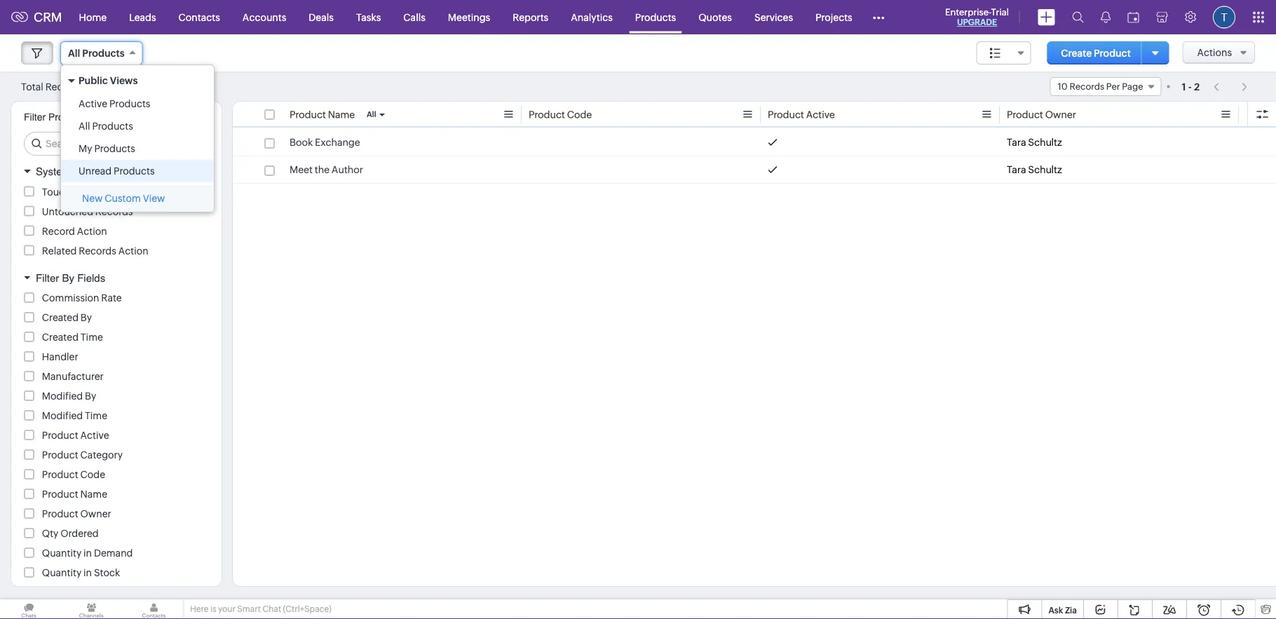 Task type: locate. For each thing, give the bounding box(es) containing it.
products up search text box
[[92, 121, 133, 132]]

records inside field
[[1070, 81, 1105, 92]]

by up modified time
[[85, 391, 96, 402]]

1 vertical spatial code
[[80, 469, 105, 481]]

action
[[77, 226, 107, 237], [118, 245, 148, 256]]

0 vertical spatial all products
[[68, 48, 125, 59]]

1 vertical spatial modified
[[42, 410, 83, 422]]

0 vertical spatial all
[[68, 48, 80, 59]]

products down my products 'option'
[[114, 166, 155, 177]]

in left stock
[[84, 568, 92, 579]]

records down unread
[[84, 186, 122, 197]]

actions
[[1198, 47, 1233, 58]]

my products option
[[61, 138, 214, 160]]

2 vertical spatial by
[[85, 391, 96, 402]]

system defined filters button
[[11, 159, 222, 184]]

code
[[567, 109, 592, 120], [80, 469, 105, 481]]

created by
[[42, 312, 92, 323]]

by down commission rate
[[81, 312, 92, 323]]

created for created time
[[42, 332, 79, 343]]

all
[[68, 48, 80, 59], [367, 110, 376, 119], [79, 121, 90, 132]]

demand
[[94, 548, 133, 559]]

all products inside option
[[79, 121, 133, 132]]

product
[[1094, 47, 1131, 59], [290, 109, 326, 120], [529, 109, 565, 120], [768, 109, 805, 120], [1007, 109, 1044, 120], [42, 430, 78, 441], [42, 450, 78, 461], [42, 469, 78, 481], [42, 489, 78, 500], [42, 509, 78, 520]]

related records action
[[42, 245, 148, 256]]

1 vertical spatial filter
[[36, 272, 59, 284]]

0 vertical spatial action
[[77, 226, 107, 237]]

0 vertical spatial product code
[[529, 109, 592, 120]]

by for modified
[[85, 391, 96, 402]]

modified down manufacturer
[[42, 391, 83, 402]]

1 vertical spatial product code
[[42, 469, 105, 481]]

1 in from the top
[[84, 548, 92, 559]]

filters
[[113, 166, 142, 178]]

1 vertical spatial by
[[81, 312, 92, 323]]

products up unread products
[[94, 143, 135, 154]]

2 schultz from the top
[[1029, 164, 1063, 175]]

contacts link
[[167, 0, 231, 34]]

0 vertical spatial filter
[[24, 112, 46, 123]]

products
[[635, 12, 676, 23], [82, 48, 125, 59], [109, 98, 150, 109], [48, 112, 87, 123], [92, 121, 133, 132], [94, 143, 135, 154], [114, 166, 155, 177]]

by for filter
[[62, 272, 74, 284]]

all products inside field
[[68, 48, 125, 59]]

create menu element
[[1030, 0, 1064, 34]]

0 vertical spatial name
[[328, 109, 355, 120]]

name down category
[[80, 489, 107, 500]]

calls
[[404, 12, 426, 23]]

time for modified time
[[85, 410, 107, 422]]

product owner down 10
[[1007, 109, 1077, 120]]

1 horizontal spatial product name
[[290, 109, 355, 120]]

quantity for quantity in demand
[[42, 548, 82, 559]]

all products option
[[61, 115, 214, 138]]

name up exchange at the left of page
[[328, 109, 355, 120]]

0 vertical spatial schultz
[[1029, 137, 1063, 148]]

your
[[218, 605, 236, 614]]

all products up the public
[[68, 48, 125, 59]]

ask
[[1049, 606, 1064, 615]]

1 created from the top
[[42, 312, 79, 323]]

0 vertical spatial product name
[[290, 109, 355, 120]]

None field
[[977, 41, 1032, 65]]

0 vertical spatial created
[[42, 312, 79, 323]]

2 modified from the top
[[42, 410, 83, 422]]

contacts
[[179, 12, 220, 23]]

0 horizontal spatial code
[[80, 469, 105, 481]]

create menu image
[[1038, 9, 1056, 26]]

projects
[[816, 12, 853, 23]]

services
[[755, 12, 794, 23]]

2 inside total records 2
[[85, 82, 90, 92]]

2 created from the top
[[42, 332, 79, 343]]

qty
[[42, 528, 59, 540]]

2 right -
[[1195, 81, 1200, 92]]

created
[[42, 312, 79, 323], [42, 332, 79, 343]]

2 quantity from the top
[[42, 568, 82, 579]]

time down created by
[[81, 332, 103, 343]]

time
[[81, 332, 103, 343], [85, 410, 107, 422]]

1 vertical spatial all products
[[79, 121, 133, 132]]

1 vertical spatial schultz
[[1029, 164, 1063, 175]]

0 horizontal spatial product code
[[42, 469, 105, 481]]

public views
[[79, 75, 138, 86]]

1 horizontal spatial name
[[328, 109, 355, 120]]

1 tara schultz from the top
[[1007, 137, 1063, 148]]

0 vertical spatial quantity
[[42, 548, 82, 559]]

products inside field
[[82, 48, 125, 59]]

products inside 'option'
[[94, 143, 135, 154]]

created time
[[42, 332, 103, 343]]

filter by fields button
[[11, 266, 222, 290]]

quantity for quantity in stock
[[42, 568, 82, 579]]

created down commission
[[42, 312, 79, 323]]

1 vertical spatial product owner
[[42, 509, 111, 520]]

records up filter products by
[[45, 81, 83, 92]]

0 horizontal spatial product owner
[[42, 509, 111, 520]]

meetings
[[448, 12, 491, 23]]

filter down related
[[36, 272, 59, 284]]

action up related records action
[[77, 226, 107, 237]]

by
[[90, 112, 100, 123]]

product owner up ordered
[[42, 509, 111, 520]]

by for created
[[81, 312, 92, 323]]

quotes link
[[688, 0, 744, 34]]

unread products
[[79, 166, 155, 177]]

author
[[332, 164, 363, 175]]

1 horizontal spatial owner
[[1046, 109, 1077, 120]]

all products up search text box
[[79, 121, 133, 132]]

action up filter by fields dropdown button
[[118, 245, 148, 256]]

tara schultz for book exchange
[[1007, 137, 1063, 148]]

2 tara schultz from the top
[[1007, 164, 1063, 175]]

record
[[42, 226, 75, 237]]

0 horizontal spatial 2
[[85, 82, 90, 92]]

row group
[[233, 129, 1277, 184]]

filter
[[24, 112, 46, 123], [36, 272, 59, 284]]

schultz
[[1029, 137, 1063, 148], [1029, 164, 1063, 175]]

0 vertical spatial product owner
[[1007, 109, 1077, 120]]

new custom view
[[82, 193, 165, 204]]

name
[[328, 109, 355, 120], [80, 489, 107, 500]]

meet the author
[[290, 164, 363, 175]]

product name up qty ordered
[[42, 489, 107, 500]]

1 vertical spatial tara schultz
[[1007, 164, 1063, 175]]

0 horizontal spatial product name
[[42, 489, 107, 500]]

manufacturer
[[42, 371, 104, 382]]

2 tara from the top
[[1007, 164, 1027, 175]]

Search text field
[[25, 133, 210, 155]]

records for related
[[79, 245, 116, 256]]

by up commission
[[62, 272, 74, 284]]

2 for total records 2
[[85, 82, 90, 92]]

1 vertical spatial quantity
[[42, 568, 82, 579]]

accounts link
[[231, 0, 298, 34]]

records down custom
[[95, 206, 133, 217]]

zia
[[1066, 606, 1078, 615]]

crm
[[34, 10, 62, 24]]

filter inside dropdown button
[[36, 272, 59, 284]]

meetings link
[[437, 0, 502, 34]]

owner up ordered
[[80, 509, 111, 520]]

0 horizontal spatial action
[[77, 226, 107, 237]]

1 tara from the top
[[1007, 137, 1027, 148]]

calls link
[[392, 0, 437, 34]]

1 vertical spatial created
[[42, 332, 79, 343]]

0 vertical spatial modified
[[42, 391, 83, 402]]

quantity down quantity in demand
[[42, 568, 82, 579]]

0 vertical spatial product active
[[768, 109, 835, 120]]

1 vertical spatial owner
[[80, 509, 111, 520]]

product active
[[768, 109, 835, 120], [42, 430, 109, 441]]

by inside dropdown button
[[62, 272, 74, 284]]

create
[[1062, 47, 1092, 59]]

modified time
[[42, 410, 107, 422]]

meet
[[290, 164, 313, 175]]

created up handler
[[42, 332, 79, 343]]

1 vertical spatial tara
[[1007, 164, 1027, 175]]

record action
[[42, 226, 107, 237]]

1 quantity from the top
[[42, 548, 82, 559]]

time down "modified by"
[[85, 410, 107, 422]]

created for created by
[[42, 312, 79, 323]]

0 vertical spatial tara
[[1007, 137, 1027, 148]]

products up all products option
[[109, 98, 150, 109]]

2 vertical spatial all
[[79, 121, 90, 132]]

0 vertical spatial time
[[81, 332, 103, 343]]

2
[[1195, 81, 1200, 92], [85, 82, 90, 92]]

products left by
[[48, 112, 87, 123]]

services link
[[744, 0, 805, 34]]

1 vertical spatial product active
[[42, 430, 109, 441]]

filter down the total
[[24, 112, 46, 123]]

filter for filter products by
[[24, 112, 46, 123]]

0 vertical spatial owner
[[1046, 109, 1077, 120]]

all products
[[68, 48, 125, 59], [79, 121, 133, 132]]

0 vertical spatial in
[[84, 548, 92, 559]]

-
[[1189, 81, 1193, 92]]

records up fields
[[79, 245, 116, 256]]

all inside field
[[68, 48, 80, 59]]

1 vertical spatial time
[[85, 410, 107, 422]]

untouched
[[42, 206, 93, 217]]

1 vertical spatial name
[[80, 489, 107, 500]]

schultz for book exchange
[[1029, 137, 1063, 148]]

0 vertical spatial by
[[62, 272, 74, 284]]

upgrade
[[958, 18, 998, 27]]

search image
[[1073, 11, 1085, 23]]

trial
[[992, 7, 1010, 17]]

records right 10
[[1070, 81, 1105, 92]]

my products
[[79, 143, 135, 154]]

products up public views
[[82, 48, 125, 59]]

2 in from the top
[[84, 568, 92, 579]]

navigation
[[1207, 76, 1256, 97]]

in
[[84, 548, 92, 559], [84, 568, 92, 579]]

1 modified from the top
[[42, 391, 83, 402]]

product owner
[[1007, 109, 1077, 120], [42, 509, 111, 520]]

filter for filter by fields
[[36, 272, 59, 284]]

owner down 10
[[1046, 109, 1077, 120]]

1 vertical spatial in
[[84, 568, 92, 579]]

public views region
[[61, 93, 214, 182]]

quantity down qty ordered
[[42, 548, 82, 559]]

in up quantity in stock at the bottom of page
[[84, 548, 92, 559]]

product name up book exchange on the top left of page
[[290, 109, 355, 120]]

1 schultz from the top
[[1029, 137, 1063, 148]]

tara schultz
[[1007, 137, 1063, 148], [1007, 164, 1063, 175]]

1 vertical spatial action
[[118, 245, 148, 256]]

1 - 2
[[1183, 81, 1200, 92]]

exchange
[[315, 137, 360, 148]]

0 vertical spatial tara schultz
[[1007, 137, 1063, 148]]

deals link
[[298, 0, 345, 34]]

active
[[79, 98, 107, 109], [807, 109, 835, 120], [80, 430, 109, 441]]

All Products field
[[60, 41, 143, 65]]

product name
[[290, 109, 355, 120], [42, 489, 107, 500]]

2 up by
[[85, 82, 90, 92]]

0 horizontal spatial product active
[[42, 430, 109, 441]]

1 horizontal spatial product active
[[768, 109, 835, 120]]

modified down "modified by"
[[42, 410, 83, 422]]

modified for modified time
[[42, 410, 83, 422]]

0 horizontal spatial owner
[[80, 509, 111, 520]]

1 horizontal spatial code
[[567, 109, 592, 120]]

tara schultz for meet the author
[[1007, 164, 1063, 175]]

1 horizontal spatial action
[[118, 245, 148, 256]]

leads
[[129, 12, 156, 23]]

1 horizontal spatial 2
[[1195, 81, 1200, 92]]



Task type: vqa. For each thing, say whether or not it's contained in the screenshot.
PAGE. in the bottom of the page
no



Task type: describe. For each thing, give the bounding box(es) containing it.
1 horizontal spatial product code
[[529, 109, 592, 120]]

schultz for meet the author
[[1029, 164, 1063, 175]]

in for demand
[[84, 548, 92, 559]]

products left quotes "link" on the top
[[635, 12, 676, 23]]

ask zia
[[1049, 606, 1078, 615]]

records for total
[[45, 81, 83, 92]]

create product
[[1062, 47, 1131, 59]]

public
[[79, 75, 108, 86]]

rate
[[101, 293, 122, 304]]

create product button
[[1048, 41, 1145, 65]]

tara for book exchange
[[1007, 137, 1027, 148]]

projects link
[[805, 0, 864, 34]]

custom
[[105, 193, 141, 204]]

products inside option
[[109, 98, 150, 109]]

commission rate
[[42, 293, 122, 304]]

total records 2
[[21, 81, 90, 92]]

tara for meet the author
[[1007, 164, 1027, 175]]

product inside button
[[1094, 47, 1131, 59]]

profile image
[[1214, 6, 1236, 28]]

category
[[80, 450, 123, 461]]

filter by fields
[[36, 272, 105, 284]]

quotes
[[699, 12, 732, 23]]

here
[[190, 605, 209, 614]]

1 vertical spatial product name
[[42, 489, 107, 500]]

search element
[[1064, 0, 1093, 34]]

records for 10
[[1070, 81, 1105, 92]]

quantity in demand
[[42, 548, 133, 559]]

records for touched
[[84, 186, 122, 197]]

fields
[[77, 272, 105, 284]]

profile element
[[1205, 0, 1245, 34]]

crm link
[[11, 10, 62, 24]]

active products
[[79, 98, 150, 109]]

1 vertical spatial all
[[367, 110, 376, 119]]

2 for 1 - 2
[[1195, 81, 1200, 92]]

in for stock
[[84, 568, 92, 579]]

touched
[[42, 186, 82, 197]]

10
[[1058, 81, 1068, 92]]

deals
[[309, 12, 334, 23]]

10 Records Per Page field
[[1051, 77, 1162, 96]]

products link
[[624, 0, 688, 34]]

0 horizontal spatial name
[[80, 489, 107, 500]]

home link
[[68, 0, 118, 34]]

chat
[[263, 605, 281, 614]]

book
[[290, 137, 313, 148]]

new
[[82, 193, 103, 204]]

enterprise-
[[946, 7, 992, 17]]

active inside active products option
[[79, 98, 107, 109]]

leads link
[[118, 0, 167, 34]]

book exchange link
[[290, 135, 360, 149]]

modified for modified by
[[42, 391, 83, 402]]

quantity in stock
[[42, 568, 120, 579]]

tasks link
[[345, 0, 392, 34]]

book exchange
[[290, 137, 360, 148]]

(ctrl+space)
[[283, 605, 332, 614]]

signals element
[[1093, 0, 1120, 34]]

total
[[21, 81, 43, 92]]

time for created time
[[81, 332, 103, 343]]

size image
[[990, 47, 1001, 60]]

all inside option
[[79, 121, 90, 132]]

views
[[110, 75, 138, 86]]

commission
[[42, 293, 99, 304]]

1
[[1183, 81, 1187, 92]]

analytics
[[571, 12, 613, 23]]

defined
[[74, 166, 110, 178]]

1 horizontal spatial product owner
[[1007, 109, 1077, 120]]

meet the author link
[[290, 163, 363, 177]]

related
[[42, 245, 77, 256]]

here is your smart chat (ctrl+space)
[[190, 605, 332, 614]]

channels image
[[63, 600, 120, 619]]

view
[[143, 193, 165, 204]]

is
[[210, 605, 216, 614]]

public views button
[[61, 69, 214, 93]]

reports
[[513, 12, 549, 23]]

home
[[79, 12, 107, 23]]

new custom view link
[[61, 187, 214, 212]]

row group containing book exchange
[[233, 129, 1277, 184]]

calendar image
[[1128, 12, 1140, 23]]

records for untouched
[[95, 206, 133, 217]]

page
[[1123, 81, 1144, 92]]

Other Modules field
[[864, 6, 894, 28]]

signals image
[[1101, 11, 1111, 23]]

unread
[[79, 166, 112, 177]]

my
[[79, 143, 92, 154]]

reports link
[[502, 0, 560, 34]]

stock
[[94, 568, 120, 579]]

filter products by
[[24, 112, 100, 123]]

accounts
[[243, 12, 286, 23]]

tasks
[[356, 12, 381, 23]]

contacts image
[[125, 600, 183, 619]]

ordered
[[61, 528, 99, 540]]

system defined filters
[[36, 166, 142, 178]]

qty ordered
[[42, 528, 99, 540]]

unread products option
[[61, 160, 214, 182]]

active products option
[[61, 93, 214, 115]]

0 vertical spatial code
[[567, 109, 592, 120]]

10 records per page
[[1058, 81, 1144, 92]]

untouched records
[[42, 206, 133, 217]]

smart
[[237, 605, 261, 614]]

analytics link
[[560, 0, 624, 34]]

chats image
[[0, 600, 58, 619]]

per
[[1107, 81, 1121, 92]]



